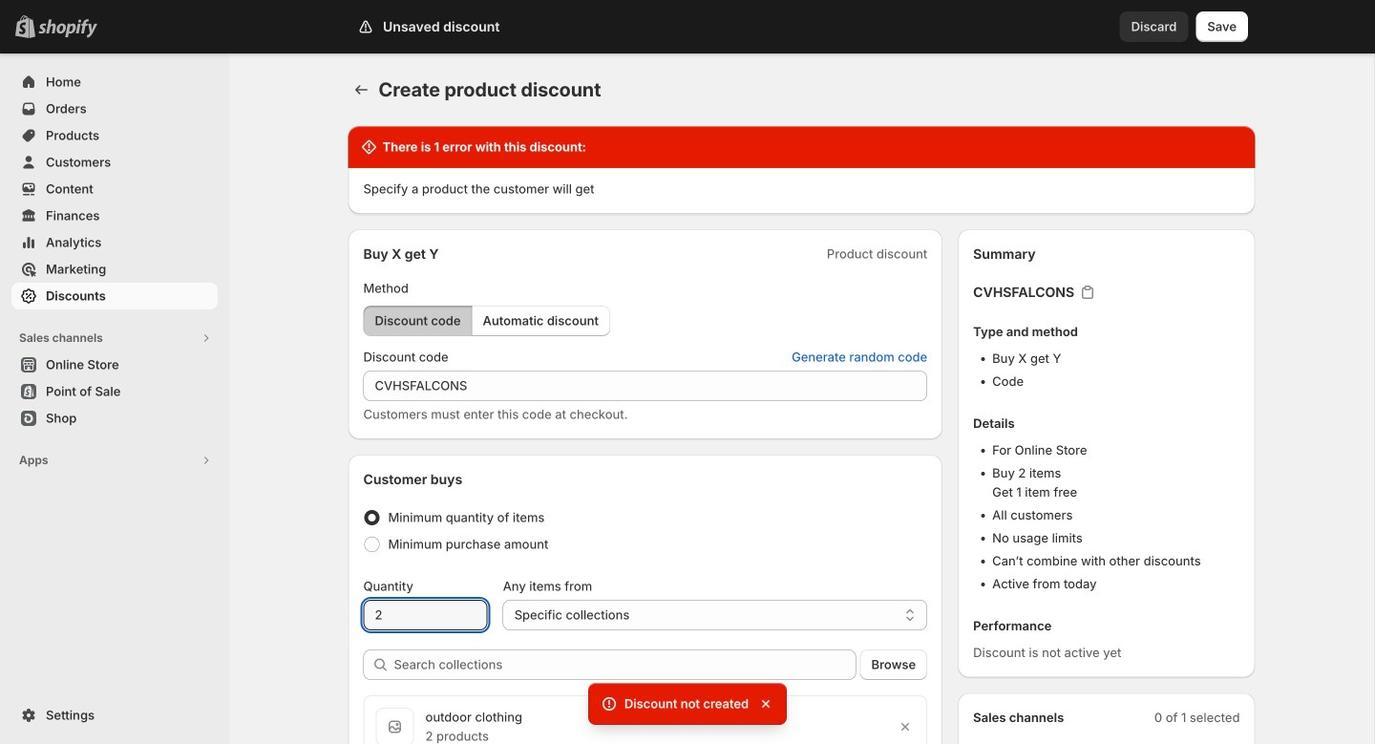 Task type: describe. For each thing, give the bounding box(es) containing it.
Search collections text field
[[394, 650, 857, 680]]



Task type: vqa. For each thing, say whether or not it's contained in the screenshot.
settings
no



Task type: locate. For each thing, give the bounding box(es) containing it.
None text field
[[364, 371, 928, 401], [364, 600, 488, 631], [364, 371, 928, 401], [364, 600, 488, 631]]

shopify image
[[38, 19, 97, 38]]



